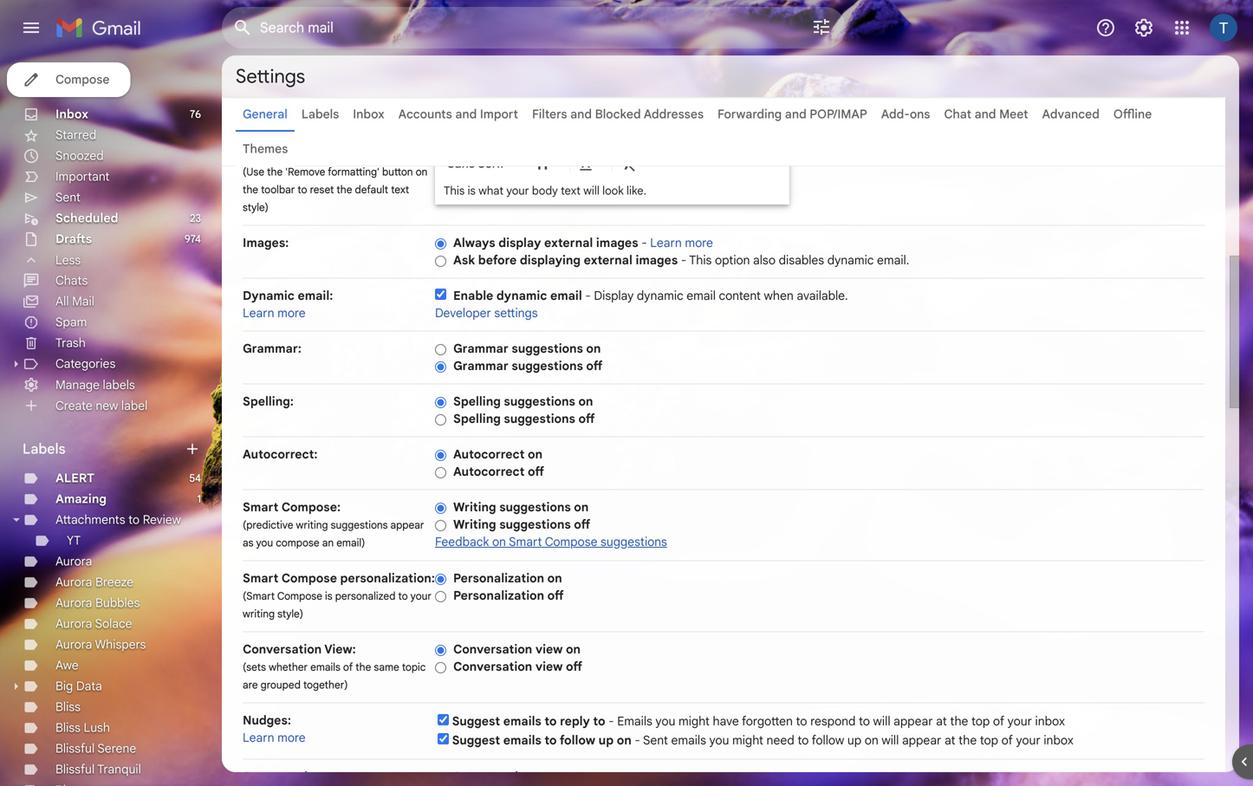 Task type: locate. For each thing, give the bounding box(es) containing it.
suggestions
[[512, 341, 583, 356], [512, 358, 583, 374], [504, 394, 575, 409], [504, 411, 575, 426], [499, 500, 571, 515], [499, 517, 571, 532], [331, 519, 388, 532], [601, 534, 667, 549]]

aurora down aurora bubbles link
[[55, 616, 92, 631]]

bliss down bliss link
[[55, 720, 81, 735]]

0 vertical spatial images
[[596, 235, 638, 250]]

0 vertical spatial personalization
[[453, 571, 544, 586]]

serif
[[478, 156, 505, 171]]

1 bliss from the top
[[55, 699, 81, 715]]

974
[[185, 233, 201, 246]]

4 and from the left
[[975, 107, 996, 122]]

more down 'dynamic'
[[277, 305, 306, 321]]

labels inside navigation
[[23, 440, 66, 458]]

writing inside smart compose: (predictive writing suggestions appear as you compose an email)
[[296, 519, 328, 532]]

review
[[143, 512, 181, 527]]

to right need
[[798, 733, 809, 748]]

1 horizontal spatial follow
[[812, 733, 844, 748]]

2 horizontal spatial dynamic
[[827, 253, 874, 268]]

inbox link right the labels link
[[353, 107, 385, 122]]

to right respond
[[859, 714, 870, 729]]

1 horizontal spatial inbox
[[353, 107, 385, 122]]

0 horizontal spatial labels
[[23, 440, 66, 458]]

email)
[[336, 536, 365, 549]]

bliss
[[55, 699, 81, 715], [55, 720, 81, 735]]

smart left reply:
[[243, 769, 279, 784]]

conversation down conversation view on
[[453, 659, 532, 674]]

0 horizontal spatial follow
[[560, 733, 595, 748]]

grammar down developer settings link at left top
[[453, 341, 509, 356]]

dynamic down ask before displaying external images - this option also disables dynamic email.
[[637, 288, 683, 303]]

settings
[[494, 305, 538, 321]]

blissful tranquil
[[55, 762, 141, 777]]

2 and from the left
[[570, 107, 592, 122]]

smart
[[243, 500, 279, 515], [509, 534, 542, 549], [243, 571, 279, 586], [243, 769, 279, 784], [453, 769, 489, 784]]

conversation up conversation view off
[[453, 642, 532, 657]]

sent down important link
[[55, 190, 81, 205]]

formatting options toolbar
[[440, 147, 784, 179]]

writing for writing suggestions off
[[453, 517, 496, 532]]

aurora for aurora link on the bottom left of page
[[55, 554, 92, 569]]

tranquil
[[97, 762, 141, 777]]

off for conversation view on
[[566, 659, 582, 674]]

writing
[[453, 500, 496, 515], [453, 517, 496, 532]]

accounts
[[398, 107, 452, 122]]

1 vertical spatial more
[[277, 305, 306, 321]]

aurora down aurora link on the bottom left of page
[[55, 575, 92, 590]]

1 horizontal spatial style)
[[277, 608, 303, 621]]

off for writing suggestions on
[[574, 517, 590, 532]]

external up displaying
[[544, 235, 593, 250]]

1 blissful from the top
[[55, 741, 95, 756]]

smart inside smart compose: (predictive writing suggestions appear as you compose an email)
[[243, 500, 279, 515]]

and left import
[[455, 107, 477, 122]]

1 horizontal spatial writing
[[296, 519, 328, 532]]

Autocorrect off radio
[[435, 466, 446, 479]]

all mail link
[[55, 294, 94, 309]]

1 vertical spatial writing
[[453, 517, 496, 532]]

support image
[[1095, 17, 1116, 38]]

1 and from the left
[[455, 107, 477, 122]]

and right "chat" at the right top of the page
[[975, 107, 996, 122]]

inbox right the labels link
[[353, 107, 385, 122]]

filters
[[532, 107, 567, 122]]

to inside (use the 'remove formatting' button on the toolbar to reset the default text style)
[[298, 183, 307, 196]]

you inside smart compose: (predictive writing suggestions appear as you compose an email)
[[256, 536, 273, 549]]

writing for writing suggestions on
[[453, 500, 496, 515]]

0 horizontal spatial writing
[[243, 608, 275, 621]]

to left respond
[[796, 714, 807, 729]]

reply
[[560, 714, 590, 729]]

0 horizontal spatial sent
[[55, 190, 81, 205]]

this down the sans
[[444, 184, 465, 198]]

appear inside smart compose: (predictive writing suggestions appear as you compose an email)
[[390, 519, 424, 532]]

76
[[190, 108, 201, 121]]

starred
[[55, 127, 96, 143]]

off for grammar suggestions on
[[586, 358, 603, 374]]

aurora up aurora solace
[[55, 595, 92, 611]]

Conversation view off radio
[[435, 661, 446, 674]]

you down 'have'
[[709, 733, 729, 748]]

compose down 'compose'
[[281, 571, 337, 586]]

learn up ask before displaying external images - this option also disables dynamic email.
[[650, 235, 682, 250]]

learn more link down 'dynamic'
[[243, 305, 306, 321]]

advanced
[[1042, 107, 1100, 122]]

and right filters
[[570, 107, 592, 122]]

to down 'remove on the left top of the page
[[298, 183, 307, 196]]

1 vertical spatial learn
[[243, 305, 274, 321]]

view up conversation view off
[[535, 642, 563, 657]]

0 vertical spatial view
[[535, 642, 563, 657]]

3 aurora from the top
[[55, 595, 92, 611]]

2 aurora from the top
[[55, 575, 92, 590]]

1 suggest from the top
[[452, 714, 500, 729]]

0 vertical spatial is
[[468, 184, 476, 198]]

0 vertical spatial style)
[[243, 201, 269, 214]]

bubbles
[[95, 595, 140, 611]]

0 vertical spatial at
[[936, 714, 947, 729]]

feedback
[[435, 534, 489, 549]]

smart up (predictive
[[243, 500, 279, 515]]

conversation up whether
[[243, 642, 322, 657]]

off down grammar suggestions on
[[586, 358, 603, 374]]

- left emails
[[609, 714, 614, 729]]

0 horizontal spatial dynamic
[[496, 288, 547, 303]]

the
[[267, 166, 283, 179], [243, 183, 258, 196], [337, 183, 352, 196], [356, 661, 371, 674], [950, 714, 968, 729], [959, 733, 977, 748]]

personalization up "personalization off"
[[453, 571, 544, 586]]

settings
[[236, 64, 305, 88]]

button
[[382, 166, 413, 179]]

email left content
[[687, 288, 716, 303]]

and left "pop/imap"
[[785, 107, 807, 122]]

blissful down blissful serene
[[55, 762, 95, 777]]

1 horizontal spatial text
[[561, 184, 581, 198]]

2 vertical spatial you
[[709, 733, 729, 748]]

grammar right "grammar suggestions off" option
[[453, 358, 509, 374]]

blocked
[[595, 107, 641, 122]]

labels up alert on the bottom left
[[23, 440, 66, 458]]

and for chat
[[975, 107, 996, 122]]

is left "what"
[[468, 184, 476, 198]]

yt link
[[67, 533, 81, 548]]

1 personalization from the top
[[453, 571, 544, 586]]

0 vertical spatial writing
[[296, 519, 328, 532]]

of inside conversation view: (sets whether emails of the same topic are grouped together)
[[343, 661, 353, 674]]

Grammar suggestions on radio
[[435, 343, 446, 356]]

style) inside (use the 'remove formatting' button on the toolbar to reset the default text style)
[[243, 201, 269, 214]]

conversation view off
[[453, 659, 582, 674]]

0 vertical spatial labels
[[301, 107, 339, 122]]

lush
[[84, 720, 110, 735]]

conversation view: (sets whether emails of the same topic are grouped together)
[[243, 642, 426, 692]]

0 vertical spatial top
[[972, 714, 990, 729]]

Search mail text field
[[260, 19, 763, 36]]

aurora solace
[[55, 616, 132, 631]]

1 vertical spatial might
[[732, 733, 763, 748]]

learn
[[650, 235, 682, 250], [243, 305, 274, 321], [243, 730, 274, 745]]

formatting'
[[328, 166, 380, 179]]

attachments
[[55, 512, 125, 527]]

the inside conversation view: (sets whether emails of the same topic are grouped together)
[[356, 661, 371, 674]]

2 personalization from the top
[[453, 588, 544, 603]]

learn inside the 'nudges: learn more'
[[243, 730, 274, 745]]

2 view from the top
[[535, 659, 563, 674]]

inbox up starred
[[55, 107, 88, 122]]

labels navigation
[[0, 55, 222, 786]]

yt
[[67, 533, 81, 548]]

Spelling suggestions on radio
[[435, 396, 446, 409]]

1 aurora from the top
[[55, 554, 92, 569]]

2 vertical spatial learn
[[243, 730, 274, 745]]

sent link
[[55, 190, 81, 205]]

images:
[[243, 235, 289, 250]]

2 grammar from the top
[[453, 358, 509, 374]]

0 vertical spatial bliss
[[55, 699, 81, 715]]

text
[[391, 183, 409, 196], [561, 184, 581, 198]]

blissful
[[55, 741, 95, 756], [55, 762, 95, 777]]

1 vertical spatial is
[[325, 590, 332, 603]]

4 aurora from the top
[[55, 616, 92, 631]]

0 vertical spatial more
[[685, 235, 713, 250]]

grammar
[[453, 341, 509, 356], [453, 358, 509, 374]]

2 spelling from the top
[[453, 411, 501, 426]]

1 grammar from the top
[[453, 341, 509, 356]]

2 up from the left
[[847, 733, 862, 748]]

aurora link
[[55, 554, 92, 569]]

aurora for aurora solace
[[55, 616, 92, 631]]

(smart
[[243, 590, 275, 603]]

and for forwarding
[[785, 107, 807, 122]]

0 vertical spatial autocorrect
[[453, 447, 525, 462]]

follow down reply
[[560, 733, 595, 748]]

1 autocorrect from the top
[[453, 447, 525, 462]]

spelling right spelling suggestions off option
[[453, 411, 501, 426]]

conversation
[[243, 642, 322, 657], [453, 642, 532, 657], [453, 659, 532, 674]]

suggestions for grammar suggestions on
[[512, 341, 583, 356]]

smart inside 'smart compose personalization: (smart compose is personalized to your writing style)'
[[243, 571, 279, 586]]

- left display
[[585, 288, 591, 303]]

None checkbox
[[438, 714, 449, 725], [438, 733, 449, 744], [438, 714, 449, 725], [438, 733, 449, 744]]

smart reply:
[[243, 769, 319, 784]]

to down the 'personalization:'
[[398, 590, 408, 603]]

learn down 'dynamic'
[[243, 305, 274, 321]]

inbox
[[1035, 714, 1065, 729], [1044, 733, 1074, 748]]

serene
[[97, 741, 136, 756]]

writing down (smart
[[243, 608, 275, 621]]

1 vertical spatial top
[[980, 733, 998, 748]]

smart up (smart
[[243, 571, 279, 586]]

grammar suggestions on
[[453, 341, 601, 356]]

blissful down bliss lush
[[55, 741, 95, 756]]

more up ask before displaying external images - this option also disables dynamic email.
[[685, 235, 713, 250]]

remove formatting ‪(⌘\)‬ image
[[620, 155, 637, 172]]

trash link
[[55, 335, 86, 351]]

off down the spelling suggestions on
[[578, 411, 595, 426]]

bliss down big
[[55, 699, 81, 715]]

off up "feedback on smart compose suggestions"
[[574, 517, 590, 532]]

1 vertical spatial writing
[[243, 608, 275, 621]]

off up reply
[[566, 659, 582, 674]]

inbox link up starred
[[55, 107, 88, 122]]

autocorrect up the autocorrect off on the left of the page
[[453, 447, 525, 462]]

1 vertical spatial grammar
[[453, 358, 509, 374]]

learn more link down nudges:
[[243, 730, 306, 745]]

conversation view on
[[453, 642, 581, 657]]

email down displaying
[[550, 288, 582, 303]]

this left option
[[689, 253, 712, 268]]

1 vertical spatial spelling
[[453, 411, 501, 426]]

more down nudges:
[[277, 730, 306, 745]]

0 horizontal spatial style)
[[243, 201, 269, 214]]

writing up feedback
[[453, 517, 496, 532]]

0 horizontal spatial is
[[325, 590, 332, 603]]

sent down emails
[[643, 733, 668, 748]]

2 vertical spatial learn more link
[[243, 730, 306, 745]]

manage labels create new label
[[55, 377, 148, 413]]

labels right the general
[[301, 107, 339, 122]]

1 writing from the top
[[453, 500, 496, 515]]

body
[[532, 184, 558, 198]]

bliss for bliss lush
[[55, 720, 81, 735]]

writing down compose:
[[296, 519, 328, 532]]

1 horizontal spatial email
[[687, 288, 716, 303]]

Spelling suggestions off radio
[[435, 413, 446, 426]]

ask
[[453, 253, 475, 268]]

emails up together)
[[310, 661, 340, 674]]

developer
[[435, 305, 491, 321]]

email:
[[298, 288, 333, 303]]

blissful serene
[[55, 741, 136, 756]]

spelling suggestions off
[[453, 411, 595, 426]]

an
[[322, 536, 334, 549]]

2 bliss from the top
[[55, 720, 81, 735]]

1 vertical spatial appear
[[894, 714, 933, 729]]

0 vertical spatial you
[[256, 536, 273, 549]]

writing
[[296, 519, 328, 532], [243, 608, 275, 621]]

whether
[[269, 661, 308, 674]]

1 vertical spatial learn more link
[[243, 305, 306, 321]]

trash
[[55, 335, 86, 351]]

suggest for suggest emails to follow up on - sent emails you might need to follow up on will appear at the top of your inbox
[[452, 733, 500, 748]]

1 follow from the left
[[560, 733, 595, 748]]

on
[[416, 166, 428, 179], [586, 341, 601, 356], [578, 394, 593, 409], [528, 447, 543, 462], [574, 500, 589, 515], [492, 534, 506, 549], [547, 571, 562, 586], [566, 642, 581, 657], [617, 733, 632, 748], [865, 733, 879, 748], [529, 769, 543, 784]]

blissful for blissful tranquil
[[55, 762, 95, 777]]

2 suggest from the top
[[452, 733, 500, 748]]

conversation inside conversation view: (sets whether emails of the same topic are grouped together)
[[243, 642, 322, 657]]

autocorrect down autocorrect on
[[453, 464, 525, 479]]

0 vertical spatial sent
[[55, 190, 81, 205]]

0 horizontal spatial inbox
[[55, 107, 88, 122]]

learn more link for nudges:
[[243, 730, 306, 745]]

main menu image
[[21, 17, 42, 38]]

view for off
[[535, 659, 563, 674]]

0 vertical spatial suggest
[[452, 714, 500, 729]]

2 blissful from the top
[[55, 762, 95, 777]]

you right emails
[[656, 714, 675, 729]]

suggestions for spelling suggestions off
[[504, 411, 575, 426]]

smart for smart reply on
[[453, 769, 489, 784]]

1 vertical spatial labels
[[23, 440, 66, 458]]

attachments to review link
[[55, 512, 181, 527]]

1 vertical spatial personalization
[[453, 588, 544, 603]]

general link
[[243, 107, 288, 122]]

look
[[602, 184, 624, 198]]

emails inside conversation view: (sets whether emails of the same topic are grouped together)
[[310, 661, 340, 674]]

1 vertical spatial suggest
[[452, 733, 500, 748]]

nudges: learn more
[[243, 713, 306, 745]]

1 vertical spatial bliss
[[55, 720, 81, 735]]

external down always display external images - learn more
[[584, 253, 633, 268]]

all mail
[[55, 294, 94, 309]]

1 vertical spatial at
[[945, 733, 956, 748]]

labels link
[[301, 107, 339, 122]]

0 vertical spatial spelling
[[453, 394, 501, 409]]

more inside dynamic email: learn more
[[277, 305, 306, 321]]

0 horizontal spatial email
[[550, 288, 582, 303]]

5 aurora from the top
[[55, 637, 92, 652]]

1 inbox from the left
[[55, 107, 88, 122]]

aurora down yt
[[55, 554, 92, 569]]

learn more link up ask before displaying external images - this option also disables dynamic email.
[[650, 235, 713, 250]]

Personalization off radio
[[435, 590, 446, 603]]

None checkbox
[[435, 289, 446, 300]]

what
[[479, 184, 504, 198]]

Always display external images radio
[[435, 237, 446, 250]]

style) down toolbar on the left of page
[[243, 201, 269, 214]]

nudges:
[[243, 713, 291, 728]]

off
[[586, 358, 603, 374], [578, 411, 595, 426], [528, 464, 544, 479], [574, 517, 590, 532], [547, 588, 564, 603], [566, 659, 582, 674]]

you right as
[[256, 536, 273, 549]]

together)
[[303, 679, 348, 692]]

text down button
[[391, 183, 409, 196]]

accounts and import link
[[398, 107, 518, 122]]

1 vertical spatial you
[[656, 714, 675, 729]]

labels for the labels link
[[301, 107, 339, 122]]

0 vertical spatial will
[[583, 184, 600, 198]]

1 view from the top
[[535, 642, 563, 657]]

1 horizontal spatial sent
[[643, 733, 668, 748]]

reset
[[310, 183, 334, 196]]

0 horizontal spatial text
[[391, 183, 409, 196]]

1 vertical spatial autocorrect
[[453, 464, 525, 479]]

suggestions for grammar suggestions off
[[512, 358, 583, 374]]

inbox inside the labels navigation
[[55, 107, 88, 122]]

follow
[[560, 733, 595, 748], [812, 733, 844, 748]]

might down suggest emails to reply to - emails you might have forgotten to respond to will appear at the top of your inbox
[[732, 733, 763, 748]]

Ask before displaying external images radio
[[435, 255, 446, 268]]

dynamic
[[243, 288, 295, 303]]

compose inside button
[[55, 72, 110, 87]]

compose right (smart
[[277, 590, 322, 603]]

conversation for conversation view off
[[453, 659, 532, 674]]

suggestions for writing suggestions off
[[499, 517, 571, 532]]

1 vertical spatial style)
[[277, 608, 303, 621]]

compose down gmail image
[[55, 72, 110, 87]]

to
[[298, 183, 307, 196], [128, 512, 140, 527], [398, 590, 408, 603], [545, 714, 557, 729], [593, 714, 605, 729], [796, 714, 807, 729], [859, 714, 870, 729], [545, 733, 557, 748], [798, 733, 809, 748]]

1 vertical spatial view
[[535, 659, 563, 674]]

Autocorrect on radio
[[435, 449, 446, 462]]

sent inside the labels navigation
[[55, 190, 81, 205]]

as
[[243, 536, 253, 549]]

1 horizontal spatial up
[[847, 733, 862, 748]]

1 horizontal spatial you
[[656, 714, 675, 729]]

style) inside 'smart compose personalization: (smart compose is personalized to your writing style)'
[[277, 608, 303, 621]]

- left option
[[681, 253, 687, 268]]

Smart Reply on radio
[[435, 771, 446, 784]]

aurora for aurora whispers
[[55, 637, 92, 652]]

emails down suggest emails to reply to - emails you might have forgotten to respond to will appear at the top of your inbox
[[671, 733, 706, 748]]

2 horizontal spatial you
[[709, 733, 729, 748]]

0 vertical spatial blissful
[[55, 741, 95, 756]]

3 and from the left
[[785, 107, 807, 122]]

conversation for conversation view: (sets whether emails of the same topic are grouped together)
[[243, 642, 322, 657]]

1 spelling from the top
[[453, 394, 501, 409]]

images down look
[[596, 235, 638, 250]]

when
[[764, 288, 794, 303]]

2 vertical spatial more
[[277, 730, 306, 745]]

0 horizontal spatial inbox link
[[55, 107, 88, 122]]

1 vertical spatial blissful
[[55, 762, 95, 777]]

0 vertical spatial grammar
[[453, 341, 509, 356]]

more
[[685, 235, 713, 250], [277, 305, 306, 321], [277, 730, 306, 745]]

to left review
[[128, 512, 140, 527]]

manage
[[55, 377, 100, 392]]

0 horizontal spatial up
[[599, 733, 614, 748]]

up
[[599, 733, 614, 748], [847, 733, 862, 748]]

images up 'enable dynamic email - display dynamic email content when available. developer settings'
[[636, 253, 678, 268]]

aurora up awe
[[55, 637, 92, 652]]

0 horizontal spatial this
[[444, 184, 465, 198]]

dynamic up the settings
[[496, 288, 547, 303]]

0 vertical spatial writing
[[453, 500, 496, 515]]

text right body
[[561, 184, 581, 198]]

0 horizontal spatial you
[[256, 536, 273, 549]]

0 vertical spatial of
[[343, 661, 353, 674]]

2 writing from the top
[[453, 517, 496, 532]]

spelling right the spelling suggestions on option
[[453, 394, 501, 409]]

1 horizontal spatial inbox link
[[353, 107, 385, 122]]

off up the writing suggestions on
[[528, 464, 544, 479]]

follow down respond
[[812, 733, 844, 748]]

0 vertical spatial appear
[[390, 519, 424, 532]]

(sets
[[243, 661, 266, 674]]

all
[[55, 294, 69, 309]]

1 horizontal spatial might
[[732, 733, 763, 748]]

2 inbox from the left
[[353, 107, 385, 122]]

is left personalized
[[325, 590, 332, 603]]

writing right writing suggestions on radio
[[453, 500, 496, 515]]

2 autocorrect from the top
[[453, 464, 525, 479]]

text inside (use the 'remove formatting' button on the toolbar to reset the default text style)
[[391, 183, 409, 196]]

reply
[[492, 769, 526, 784]]

smart right smart reply on radio on the bottom of page
[[453, 769, 489, 784]]

personalization down the personalization on
[[453, 588, 544, 603]]

might left 'have'
[[679, 714, 710, 729]]

inbox for second inbox "link" from right
[[55, 107, 88, 122]]

learn more link for dynamic email:
[[243, 305, 306, 321]]

1 vertical spatial inbox
[[1044, 733, 1074, 748]]

1 horizontal spatial this
[[689, 253, 712, 268]]

1 horizontal spatial labels
[[301, 107, 339, 122]]

to inside the labels navigation
[[128, 512, 140, 527]]

images
[[596, 235, 638, 250], [636, 253, 678, 268]]

personalization
[[453, 571, 544, 586], [453, 588, 544, 603]]

None search field
[[222, 7, 846, 49]]

view down conversation view on
[[535, 659, 563, 674]]

to inside 'smart compose personalization: (smart compose is personalized to your writing style)'
[[398, 590, 408, 603]]

0 horizontal spatial might
[[679, 714, 710, 729]]



Task type: vqa. For each thing, say whether or not it's contained in the screenshot.
reset
yes



Task type: describe. For each thing, give the bounding box(es) containing it.
addresses
[[644, 107, 704, 122]]

Grammar suggestions off radio
[[435, 360, 446, 373]]

emails left reply
[[503, 714, 541, 729]]

forwarding and pop/imap link
[[718, 107, 867, 122]]

autocorrect for autocorrect on
[[453, 447, 525, 462]]

feedback on smart compose suggestions link
[[435, 534, 667, 549]]

compose button
[[7, 62, 130, 97]]

2 vertical spatial of
[[1002, 733, 1013, 748]]

your inside 'smart compose personalization: (smart compose is personalized to your writing style)'
[[410, 590, 432, 603]]

bliss lush
[[55, 720, 110, 735]]

autocorrect for autocorrect off
[[453, 464, 525, 479]]

- down emails
[[635, 733, 640, 748]]

sans serif
[[447, 156, 505, 171]]

enable
[[453, 288, 493, 303]]

always
[[453, 235, 495, 250]]

23
[[190, 212, 201, 225]]

displaying
[[520, 253, 581, 268]]

1 vertical spatial of
[[993, 714, 1005, 729]]

more inside the 'nudges: learn more'
[[277, 730, 306, 745]]

1 vertical spatial images
[[636, 253, 678, 268]]

big data link
[[55, 679, 102, 694]]

are
[[243, 679, 258, 692]]

smart for smart reply:
[[243, 769, 279, 784]]

and for filters
[[570, 107, 592, 122]]

blissful for blissful serene
[[55, 741, 95, 756]]

spelling for spelling suggestions off
[[453, 411, 501, 426]]

suggest emails to follow up on - sent emails you might need to follow up on will appear at the top of your inbox
[[452, 733, 1074, 748]]

labels heading
[[23, 440, 184, 458]]

0 vertical spatial external
[[544, 235, 593, 250]]

developer settings link
[[435, 305, 538, 321]]

chat and meet
[[944, 107, 1028, 122]]

2 follow from the left
[[812, 733, 844, 748]]

smart for smart compose personalization: (smart compose is personalized to your writing style)
[[243, 571, 279, 586]]

important
[[55, 169, 110, 184]]

suggest emails to reply to - emails you might have forgotten to respond to will appear at the top of your inbox
[[452, 714, 1065, 729]]

search mail image
[[227, 12, 258, 43]]

aurora whispers link
[[55, 637, 146, 652]]

create new label link
[[55, 398, 148, 413]]

Writing suggestions on radio
[[435, 502, 446, 515]]

dynamic email: learn more
[[243, 288, 333, 321]]

and for accounts
[[455, 107, 477, 122]]

1 vertical spatial external
[[584, 253, 633, 268]]

smart compose personalization: (smart compose is personalized to your writing style)
[[243, 571, 435, 621]]

suggestions for writing suggestions on
[[499, 500, 571, 515]]

0 vertical spatial might
[[679, 714, 710, 729]]

labels
[[103, 377, 135, 392]]

to left reply
[[545, 714, 557, 729]]

is inside 'smart compose personalization: (smart compose is personalized to your writing style)'
[[325, 590, 332, 603]]

compose:
[[281, 500, 341, 515]]

aurora bubbles link
[[55, 595, 140, 611]]

offline
[[1114, 107, 1152, 122]]

advanced search options image
[[804, 10, 839, 44]]

grammar suggestions off
[[453, 358, 603, 374]]

blissful tranquil link
[[55, 762, 141, 777]]

compose
[[276, 536, 319, 549]]

1 horizontal spatial is
[[468, 184, 476, 198]]

aurora for aurora bubbles
[[55, 595, 92, 611]]

grouped
[[261, 679, 301, 692]]

personalization on
[[453, 571, 562, 586]]

0 vertical spatial inbox
[[1035, 714, 1065, 729]]

0 vertical spatial learn
[[650, 235, 682, 250]]

option
[[715, 253, 750, 268]]

bliss for bliss link
[[55, 699, 81, 715]]

content
[[719, 288, 761, 303]]

alert
[[55, 471, 94, 486]]

grammar for grammar suggestions off
[[453, 358, 509, 374]]

starred link
[[55, 127, 96, 143]]

email.
[[877, 253, 909, 268]]

chats link
[[55, 273, 88, 288]]

personalization for personalization off
[[453, 588, 544, 603]]

bliss link
[[55, 699, 81, 715]]

suggestions inside smart compose: (predictive writing suggestions appear as you compose an email)
[[331, 519, 388, 532]]

smart down writing suggestions off
[[509, 534, 542, 549]]

gmail image
[[55, 10, 150, 45]]

you for emails
[[656, 714, 675, 729]]

attachments to review
[[55, 512, 181, 527]]

off for spelling suggestions on
[[578, 411, 595, 426]]

like.
[[627, 184, 646, 198]]

Personalization on radio
[[435, 573, 446, 586]]

import
[[480, 107, 518, 122]]

learn inside dynamic email: learn more
[[243, 305, 274, 321]]

ons
[[910, 107, 930, 122]]

sans serif option
[[444, 155, 514, 172]]

suggest for suggest emails to reply to - emails you might have forgotten to respond to will appear at the top of your inbox
[[452, 714, 500, 729]]

you for as
[[256, 536, 273, 549]]

scheduled
[[55, 211, 118, 226]]

to down conversation view off
[[545, 733, 557, 748]]

solace
[[95, 616, 132, 631]]

default
[[355, 183, 388, 196]]

conversation for conversation view on
[[453, 642, 532, 657]]

2 inbox link from the left
[[353, 107, 385, 122]]

spelling for spelling suggestions on
[[453, 394, 501, 409]]

1 vertical spatial this
[[689, 253, 712, 268]]

on inside (use the 'remove formatting' button on the toolbar to reset the default text style)
[[416, 166, 428, 179]]

inbox for first inbox "link" from right
[[353, 107, 385, 122]]

1 email from the left
[[550, 288, 582, 303]]

need
[[767, 733, 795, 748]]

- up ask before displaying external images - this option also disables dynamic email.
[[641, 235, 647, 250]]

breeze
[[95, 575, 134, 590]]

labels for labels heading
[[23, 440, 66, 458]]

1 inbox link from the left
[[55, 107, 88, 122]]

compose down writing suggestions off
[[545, 534, 598, 549]]

1 vertical spatial sent
[[643, 733, 668, 748]]

whispers
[[95, 637, 146, 652]]

personalization for personalization on
[[453, 571, 544, 586]]

display
[[499, 235, 541, 250]]

big data
[[55, 679, 102, 694]]

pop/imap
[[810, 107, 867, 122]]

advanced link
[[1042, 107, 1100, 122]]

always display external images - learn more
[[453, 235, 713, 250]]

aurora breeze link
[[55, 575, 134, 590]]

smart for smart compose: (predictive writing suggestions appear as you compose an email)
[[243, 500, 279, 515]]

2 vertical spatial appear
[[902, 733, 941, 748]]

awe
[[55, 658, 79, 673]]

2 email from the left
[[687, 288, 716, 303]]

to right reply
[[593, 714, 605, 729]]

emails up reply
[[503, 733, 541, 748]]

offline link
[[1114, 107, 1152, 122]]

disables
[[779, 253, 824, 268]]

0 vertical spatial learn more link
[[650, 235, 713, 250]]

add-
[[881, 107, 910, 122]]

aurora for aurora breeze
[[55, 575, 92, 590]]

categories link
[[55, 356, 116, 371]]

suggestions for spelling suggestions on
[[504, 394, 575, 409]]

1 vertical spatial will
[[873, 714, 891, 729]]

big
[[55, 679, 73, 694]]

view for on
[[535, 642, 563, 657]]

settings image
[[1134, 17, 1154, 38]]

grammar for grammar suggestions on
[[453, 341, 509, 356]]

bliss lush link
[[55, 720, 110, 735]]

2 vertical spatial will
[[882, 733, 899, 748]]

filters and blocked addresses
[[532, 107, 704, 122]]

add-ons link
[[881, 107, 930, 122]]

emails
[[617, 714, 652, 729]]

writing suggestions off
[[453, 517, 590, 532]]

less
[[55, 252, 81, 268]]

filters and blocked addresses link
[[532, 107, 704, 122]]

writing inside 'smart compose personalization: (smart compose is personalized to your writing style)'
[[243, 608, 275, 621]]

Conversation view on radio
[[435, 644, 446, 657]]

Writing suggestions off radio
[[435, 519, 446, 532]]

1 up from the left
[[599, 733, 614, 748]]

also
[[753, 253, 776, 268]]

important link
[[55, 169, 110, 184]]

0 vertical spatial this
[[444, 184, 465, 198]]

categories
[[55, 356, 116, 371]]

off down the personalization on
[[547, 588, 564, 603]]

reply:
[[282, 769, 319, 784]]

- inside 'enable dynamic email - display dynamic email content when available. developer settings'
[[585, 288, 591, 303]]

chat and meet link
[[944, 107, 1028, 122]]

meet
[[999, 107, 1028, 122]]

toolbar
[[261, 183, 295, 196]]

1
[[197, 493, 201, 506]]

manage labels link
[[55, 377, 135, 392]]

sans
[[447, 156, 475, 171]]

1 horizontal spatial dynamic
[[637, 288, 683, 303]]

blissful serene link
[[55, 741, 136, 756]]



